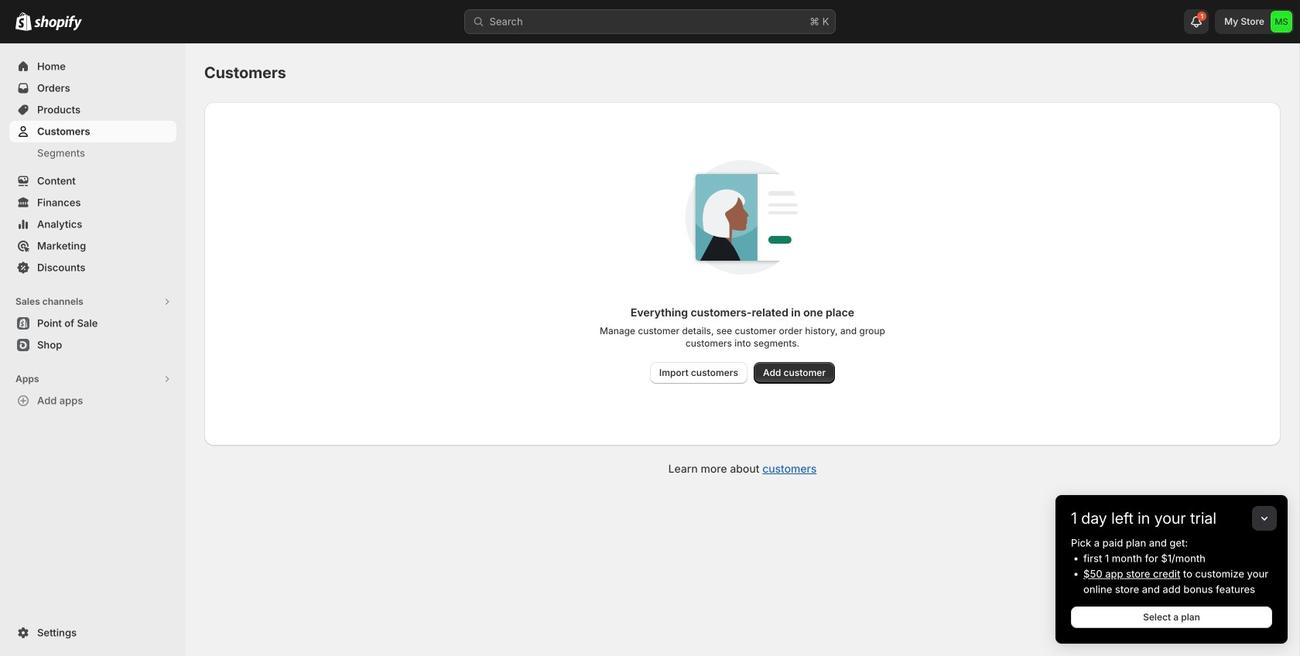 Task type: describe. For each thing, give the bounding box(es) containing it.
shopify image
[[34, 15, 82, 31]]

shopify image
[[15, 12, 32, 31]]

my store image
[[1271, 11, 1293, 33]]



Task type: vqa. For each thing, say whether or not it's contained in the screenshot.
  text box
no



